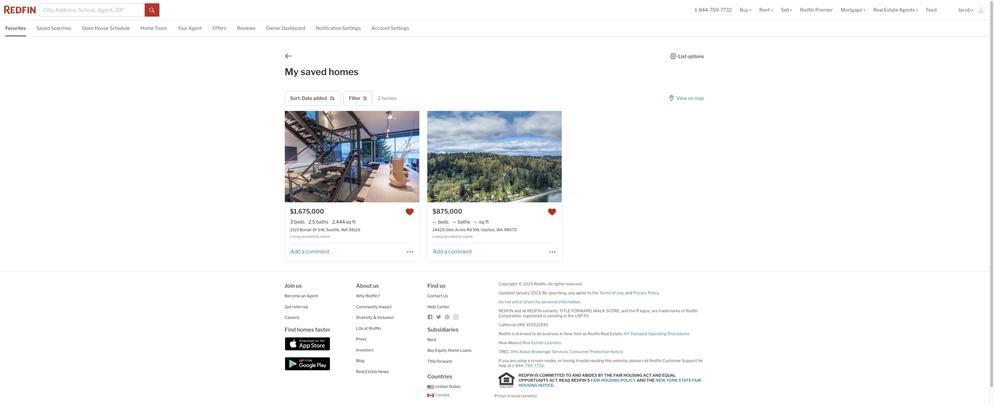 Task type: vqa. For each thing, say whether or not it's contained in the screenshot.
Redfin within button
yes



Task type: locate. For each thing, give the bounding box(es) containing it.
a down glen
[[444, 249, 447, 255]]

seattle,
[[326, 228, 340, 233]]

beds for — beds
[[438, 220, 449, 225]]

0 horizontal spatial add a comment
[[291, 249, 330, 255]]

a down bonair
[[302, 249, 305, 255]]

1 horizontal spatial homes
[[329, 66, 359, 78]]

home left loans
[[448, 349, 460, 354]]

3 us from the left
[[440, 283, 446, 290]]

comment
[[306, 249, 330, 255], [448, 249, 472, 255]]

find for find homes faster
[[285, 327, 296, 334]]

estate left news
[[365, 370, 378, 375]]

sw, right rd
[[473, 228, 480, 233]]

0 horizontal spatial provided
[[302, 235, 315, 239]]

2 sw, from the left
[[473, 228, 480, 233]]

sw, right the dr
[[318, 228, 325, 233]]

1 add from the left
[[291, 249, 301, 255]]

2 — from the left
[[453, 220, 457, 225]]

1 sw, from the left
[[318, 228, 325, 233]]

0 vertical spatial 844-
[[699, 7, 710, 13]]

opportunity
[[519, 379, 549, 384]]

1 add a comment from the left
[[291, 249, 330, 255]]

brokerage
[[532, 350, 551, 355]]

settings right notification
[[343, 25, 361, 31]]

add a comment button down bonair
[[290, 249, 330, 255]]

added
[[313, 96, 327, 101]]

and right "policy"
[[637, 379, 646, 384]]

searches
[[51, 25, 71, 31]]

2 horizontal spatial or
[[558, 359, 562, 364]]

buy
[[740, 7, 749, 13]]

1 sq from the left
[[346, 220, 351, 225]]

by down 'acres' at the bottom
[[459, 235, 462, 239]]

add a comment for $1,675,000
[[291, 249, 330, 255]]

2 horizontal spatial homes
[[382, 96, 397, 101]]

real right mortgage ▾
[[874, 7, 884, 13]]

join us
[[285, 283, 302, 290]]

comment down 'acres' at the bottom
[[448, 249, 472, 255]]

759- up opportunity
[[525, 364, 534, 369]]

filter
[[349, 96, 361, 101]]

sort : date added
[[290, 96, 327, 101]]

0 horizontal spatial find
[[285, 327, 296, 334]]

abides
[[582, 374, 598, 379]]

real estate agents ▾ button
[[870, 0, 923, 20]]

1 baths from the left
[[316, 220, 329, 225]]

listing down the 2119
[[290, 235, 301, 239]]

, up having
[[568, 350, 569, 355]]

1 horizontal spatial in
[[560, 332, 563, 337]]

▾ right agents
[[917, 7, 919, 13]]

1-844-759-7732 link
[[695, 7, 732, 13], [512, 364, 544, 369]]

estate for agents
[[885, 7, 899, 13]]

rent ▾
[[760, 7, 773, 13]]

1 comment from the left
[[306, 249, 330, 255]]

us right join
[[296, 283, 302, 290]]

1 horizontal spatial baths
[[458, 220, 470, 225]]

saved searches
[[36, 25, 71, 31]]

prices in local currency
[[495, 394, 538, 399]]

saved
[[36, 25, 50, 31]]

1 horizontal spatial ft
[[486, 220, 489, 225]]

why redfin? button
[[356, 294, 380, 299]]

5 ▾ from the left
[[917, 7, 919, 13]]

new york state fair housing notice
[[519, 379, 702, 389]]

0 horizontal spatial settings
[[343, 25, 361, 31]]

0 horizontal spatial about
[[356, 283, 372, 290]]

redfin right the trademarks
[[686, 309, 698, 314]]

1 provided from the left
[[302, 235, 315, 239]]

0 horizontal spatial beds
[[294, 220, 305, 225]]

settings right account
[[391, 25, 409, 31]]

photo of 14425 glen acres rd sw, vashon, wa 98070 image
[[293, 111, 428, 203], [428, 111, 562, 203], [562, 111, 697, 203]]

0 horizontal spatial new
[[499, 341, 508, 346]]

1 vertical spatial 7732
[[534, 364, 544, 369]]

fair inside new york state fair housing notice
[[692, 379, 702, 384]]

1 vertical spatial or
[[543, 314, 547, 319]]

2 add from the left
[[433, 249, 443, 255]]

sw, inside 14425 glen acres rd sw, vashon, wa 98070 listing provided by nwmls
[[473, 228, 480, 233]]

0 horizontal spatial to
[[532, 332, 536, 337]]

1 ▾ from the left
[[750, 7, 752, 13]]

1 horizontal spatial or
[[543, 314, 547, 319]]

6 ▾ from the left
[[972, 7, 974, 13]]

0 horizontal spatial at
[[364, 327, 368, 332]]

redfin for and
[[499, 309, 514, 314]]

1 horizontal spatial listing
[[433, 235, 443, 239]]

▾ right sell
[[790, 7, 793, 13]]

listing
[[290, 235, 301, 239], [433, 235, 443, 239]]

0 horizontal spatial listing
[[290, 235, 301, 239]]

2 horizontal spatial in
[[564, 314, 567, 319]]

0 horizontal spatial comment
[[306, 249, 330, 255]]

1 horizontal spatial by
[[459, 235, 462, 239]]

7732 left the 'buy'
[[721, 7, 732, 13]]

to right agree
[[588, 291, 592, 296]]

account
[[372, 25, 390, 31]]

real down licensed
[[523, 341, 531, 346]]

3 — from the left
[[474, 220, 478, 225]]

agent right your
[[189, 25, 202, 31]]

provided down bonair
[[302, 235, 315, 239]]

2 photo of 14425 glen acres rd sw, vashon, wa 98070 image from the left
[[428, 111, 562, 203]]

2 comment from the left
[[448, 249, 472, 255]]

0 horizontal spatial 1-
[[512, 364, 516, 369]]

1 vertical spatial 844-
[[516, 364, 525, 369]]

consumer
[[570, 350, 589, 355]]

▾ right jacob
[[972, 7, 974, 13]]

1 horizontal spatial new
[[564, 332, 573, 337]]

favorite button checkbox
[[548, 208, 557, 217]]

2 vertical spatial or
[[558, 359, 562, 364]]

1 horizontal spatial us
[[373, 283, 379, 290]]

by down the dr
[[316, 235, 320, 239]]

us
[[296, 283, 302, 290], [373, 283, 379, 290], [440, 283, 446, 290]]

add a comment down bonair
[[291, 249, 330, 255]]

1 horizontal spatial ,
[[624, 291, 625, 296]]

redfin facebook image
[[428, 315, 433, 320]]

▾ right mortgage
[[864, 7, 866, 13]]

2 horizontal spatial fair
[[692, 379, 702, 384]]

redfin down my
[[527, 309, 542, 314]]

0 horizontal spatial us
[[296, 283, 302, 290]]

— up glen
[[453, 220, 457, 225]]

find up contact
[[428, 283, 439, 290]]

redfin twitter image
[[436, 315, 442, 320]]

the left r
[[630, 309, 636, 314]]

redfin pinterest image
[[445, 315, 450, 320]]

1 vertical spatial find
[[285, 327, 296, 334]]

1-844-759-7732 link left the 'buy'
[[695, 7, 732, 13]]

1 horizontal spatial comment
[[448, 249, 472, 255]]

why
[[356, 294, 365, 299]]

community impact
[[356, 305, 392, 310]]

home tours link
[[141, 20, 167, 35]]

provided down glen
[[444, 235, 458, 239]]

2 ▾ from the left
[[771, 7, 773, 13]]

at right the help
[[508, 364, 512, 369]]

on
[[689, 96, 694, 101]]

and right use
[[626, 291, 633, 296]]

1 — from the left
[[433, 220, 437, 225]]

1 vertical spatial you
[[503, 359, 509, 364]]

2 add a comment from the left
[[433, 249, 472, 255]]

1 horizontal spatial are
[[652, 309, 658, 314]]

1 horizontal spatial a
[[444, 249, 447, 255]]

nwmls down rd
[[463, 235, 473, 239]]

agent right an
[[307, 294, 318, 299]]

estate inside dropdown button
[[885, 7, 899, 13]]

redfin right call
[[650, 359, 662, 364]]

1 horizontal spatial add a comment button
[[433, 249, 473, 255]]

you right if
[[503, 359, 509, 364]]

844-
[[699, 7, 710, 13], [516, 364, 525, 369]]

1 ft from the left
[[352, 220, 356, 225]]

0 vertical spatial about
[[356, 283, 372, 290]]

the right by
[[605, 374, 613, 379]]

3 ▾ from the left
[[790, 7, 793, 13]]

2 wa from the left
[[497, 228, 503, 233]]

beds
[[294, 220, 305, 225], [438, 220, 449, 225]]

. down committed
[[554, 384, 555, 389]]

2 us from the left
[[373, 283, 379, 290]]

add down the 2119
[[291, 249, 301, 255]]

ft up vashon, at the left of page
[[486, 220, 489, 225]]

1 horizontal spatial 759-
[[710, 7, 721, 13]]

ft
[[352, 220, 356, 225], [486, 220, 489, 225]]

1 horizontal spatial of
[[681, 309, 685, 314]]

2 sq from the left
[[479, 220, 485, 225]]

a right using
[[528, 359, 530, 364]]

sq up 98116 at the bottom of the page
[[346, 220, 351, 225]]

2,444 sq ft
[[332, 220, 356, 225]]

photo of 2119 bonair dr sw, seattle, wa 98116 image
[[150, 111, 285, 203], [285, 111, 420, 203], [419, 111, 554, 203]]

759-
[[710, 7, 721, 13], [525, 364, 534, 369]]

feed button
[[923, 0, 955, 20]]

1 horizontal spatial agent
[[307, 294, 318, 299]]

▾ for buy ▾
[[750, 7, 752, 13]]

new mexico real estate licenses
[[499, 341, 561, 346]]

1 horizontal spatial fair
[[614, 374, 623, 379]]

0 vertical spatial 759-
[[710, 7, 721, 13]]

customer
[[663, 359, 682, 364]]

us up redfin?
[[373, 283, 379, 290]]

0 horizontal spatial wa
[[341, 228, 348, 233]]

0 horizontal spatial 844-
[[516, 364, 525, 369]]

14425 glen acres rd sw, vashon, wa 98070 listing provided by nwmls
[[433, 228, 517, 239]]

buy ▾ button
[[736, 0, 756, 20]]

— up 14425 glen acres rd sw, vashon, wa 98070 listing provided by nwmls
[[474, 220, 478, 225]]

us for about us
[[373, 283, 379, 290]]

7732 for 1-844-759-7732 .
[[534, 364, 544, 369]]

beds right the 3
[[294, 220, 305, 225]]

2 horizontal spatial a
[[528, 359, 530, 364]]

0 horizontal spatial in
[[507, 394, 511, 399]]

trec:
[[499, 350, 510, 355]]

1 listing from the left
[[290, 235, 301, 239]]

— for — sq ft
[[474, 220, 478, 225]]

0 horizontal spatial baths
[[316, 220, 329, 225]]

referrals
[[293, 305, 308, 310]]

listing down "14425"
[[433, 235, 443, 239]]

1 horizontal spatial 7732
[[721, 7, 732, 13]]

real left the estate.
[[601, 332, 609, 337]]

homes for 2 homes
[[382, 96, 397, 101]]

1-844-759-7732 link up is
[[512, 364, 544, 369]]

ft for — sq ft
[[486, 220, 489, 225]]

at right life
[[364, 327, 368, 332]]

wa down 2,444 sq ft
[[341, 228, 348, 233]]

redfin down not
[[499, 309, 514, 314]]

sq up vashon, at the left of page
[[479, 220, 485, 225]]

1 wa from the left
[[341, 228, 348, 233]]

estate down do
[[532, 341, 544, 346]]

the
[[593, 291, 599, 296], [630, 309, 636, 314], [568, 314, 574, 319]]

2 homes
[[378, 96, 397, 101]]

real inside dropdown button
[[874, 7, 884, 13]]

2 provided from the left
[[444, 235, 458, 239]]

wa left 98070
[[497, 228, 503, 233]]

of left use
[[612, 291, 616, 296]]

add a comment button down glen
[[433, 249, 473, 255]]

homes up filter
[[329, 66, 359, 78]]

1 vertical spatial agent
[[307, 294, 318, 299]]

2 nwmls from the left
[[463, 235, 473, 239]]

1 vertical spatial to
[[532, 332, 536, 337]]

corporation,
[[499, 314, 522, 319]]

$1,675,000
[[290, 209, 324, 216]]

baths up 'acres' at the bottom
[[458, 220, 470, 225]]

1 horizontal spatial provided
[[444, 235, 458, 239]]

local
[[512, 394, 520, 399]]

2 beds from the left
[[438, 220, 449, 225]]

2 listing from the left
[[433, 235, 443, 239]]

canadian flag image
[[428, 394, 434, 398]]

1 horizontal spatial find
[[428, 283, 439, 290]]

add a comment button for $1,675,000
[[290, 249, 330, 255]]

redfin left is
[[499, 332, 511, 337]]

7732 for 1-844-759-7732
[[721, 7, 732, 13]]

1 horizontal spatial —
[[453, 220, 457, 225]]

life
[[356, 327, 363, 332]]

. right screen
[[544, 364, 545, 369]]

or left pending
[[543, 314, 547, 319]]

1 us from the left
[[296, 283, 302, 290]]

▾ right the 'buy'
[[750, 7, 752, 13]]

notification settings link
[[316, 20, 361, 35]]

redfin
[[499, 309, 514, 314], [527, 309, 542, 314], [519, 374, 534, 379]]

about up using
[[519, 350, 531, 355]]

add down "14425"
[[433, 249, 443, 255]]

1 horizontal spatial to
[[588, 291, 592, 296]]

the left 'uspto.'
[[568, 314, 574, 319]]

variants,
[[543, 309, 559, 314]]

about up why
[[356, 283, 372, 290]]

1 nwmls from the left
[[320, 235, 330, 239]]

the left new
[[647, 379, 655, 384]]

dashboard
[[282, 25, 305, 31]]

help
[[428, 305, 436, 310]]

1 horizontal spatial 1-844-759-7732 link
[[695, 7, 732, 13]]

careers button
[[285, 316, 300, 321]]

1 horizontal spatial 1-
[[695, 7, 699, 13]]

1 beds from the left
[[294, 220, 305, 225]]

nwmls down the seattle,
[[320, 235, 330, 239]]

redfin premier
[[801, 7, 833, 13]]

comment down the 2119 bonair dr sw, seattle, wa 98116 listing provided by nwmls
[[306, 249, 330, 255]]

add for $875,000
[[433, 249, 443, 255]]

and right "to"
[[572, 374, 581, 379]]

0 horizontal spatial sw,
[[318, 228, 325, 233]]

standard
[[631, 332, 648, 337]]

owner dashboard link
[[266, 20, 305, 35]]

if you are using a screen reader, or having trouble reading this website, please call redfin customer support for help at
[[499, 359, 704, 369]]

1 horizontal spatial about
[[519, 350, 531, 355]]

0 horizontal spatial —
[[433, 220, 437, 225]]

redfin down &
[[369, 327, 381, 332]]

2 ft from the left
[[486, 220, 489, 225]]

0 horizontal spatial you
[[503, 359, 509, 364]]

7732 up is
[[534, 364, 544, 369]]

a inside if you are using a screen reader, or having trouble reading this website, please call redfin customer support for help at
[[528, 359, 530, 364]]

0 horizontal spatial are
[[510, 359, 516, 364]]

1 horizontal spatial and
[[637, 379, 646, 384]]

0 horizontal spatial ,
[[568, 350, 569, 355]]

2 vertical spatial homes
[[297, 327, 314, 334]]

1 horizontal spatial beds
[[438, 220, 449, 225]]

map
[[695, 96, 704, 101]]

▾ for jacob ▾
[[972, 7, 974, 13]]

baths for 2.5 baths
[[316, 220, 329, 225]]

1 horizontal spatial wa
[[497, 228, 503, 233]]

or right sell
[[519, 300, 523, 305]]

4 ▾ from the left
[[864, 7, 866, 13]]

1- for 1-844-759-7732 .
[[512, 364, 516, 369]]

you inside if you are using a screen reader, or having trouble reading this website, please call redfin customer support for help at
[[503, 359, 509, 364]]

become an agent
[[285, 294, 318, 299]]

offers
[[213, 25, 227, 31]]

1 by from the left
[[316, 235, 320, 239]]

2 add a comment button from the left
[[433, 249, 473, 255]]

equal housing opportunity image
[[499, 373, 515, 389]]

1- for 1-844-759-7732
[[695, 7, 699, 13]]

0 horizontal spatial home
[[141, 25, 154, 31]]

redfin left the premier
[[801, 7, 815, 13]]

0 horizontal spatial a
[[302, 249, 305, 255]]

reserved.
[[566, 282, 583, 287]]

2 horizontal spatial estate
[[885, 7, 899, 13]]

get
[[285, 305, 292, 310]]

0 vertical spatial at
[[364, 327, 368, 332]]

1 add a comment button from the left
[[290, 249, 330, 255]]

2 by from the left
[[459, 235, 462, 239]]

get referrals
[[285, 305, 308, 310]]

community
[[356, 305, 378, 310]]

— up "14425"
[[433, 220, 437, 225]]

1 horizontal spatial add a comment
[[433, 249, 472, 255]]

in left local
[[507, 394, 511, 399]]

redfin inside redfin is committed to and abides by the fair housing act and equal opportunity act. read redfin's
[[519, 374, 534, 379]]

in right business
[[560, 332, 563, 337]]

844- for 1-844-759-7732 .
[[516, 364, 525, 369]]

beds up "14425"
[[438, 220, 449, 225]]

download the redfin app from the google play store image
[[285, 358, 330, 371]]

open house schedule link
[[82, 20, 130, 35]]

of right the trademarks
[[681, 309, 685, 314]]

forward
[[437, 360, 452, 365]]

feed
[[927, 7, 937, 13]]

committed
[[540, 374, 565, 379]]

mortgage ▾ button
[[841, 0, 866, 20]]

find down careers
[[285, 327, 296, 334]]

estate left agents
[[885, 7, 899, 13]]

, left the "privacy"
[[624, 291, 625, 296]]

the inside redfin is committed to and abides by the fair housing act and equal opportunity act. read redfin's
[[605, 374, 613, 379]]

at inside if you are using a screen reader, or having trouble reading this website, please call redfin customer support for help at
[[508, 364, 512, 369]]

add a comment down glen
[[433, 249, 472, 255]]

0 horizontal spatial nwmls
[[320, 235, 330, 239]]

2 settings from the left
[[391, 25, 409, 31]]

are left using
[[510, 359, 516, 364]]

2 baths from the left
[[458, 220, 470, 225]]

new left york
[[564, 332, 573, 337]]

0 horizontal spatial 1-844-759-7732 link
[[512, 364, 544, 369]]

favorite button image
[[406, 208, 414, 217]]

the left 'terms'
[[593, 291, 599, 296]]

trouble
[[576, 359, 590, 364]]

do not sell or share my personal information .
[[499, 300, 582, 305]]

0 vertical spatial find
[[428, 283, 439, 290]]

2 horizontal spatial —
[[474, 220, 478, 225]]

0 horizontal spatial the
[[568, 314, 574, 319]]

in
[[564, 314, 567, 319], [560, 332, 563, 337], [507, 394, 511, 399]]

reviews
[[237, 25, 256, 31]]

home left tours at the top left of the page
[[141, 25, 154, 31]]

favorite button checkbox
[[406, 208, 414, 217]]

1 vertical spatial home
[[448, 349, 460, 354]]

real estate licenses link
[[523, 341, 561, 346]]

homes up download the redfin app on the apple app store image on the bottom of page
[[297, 327, 314, 334]]

add a comment for $875,000
[[433, 249, 472, 255]]

redfin down 1-844-759-7732 .
[[519, 374, 534, 379]]

wa inside the 2119 bonair dr sw, seattle, wa 98116 listing provided by nwmls
[[341, 228, 348, 233]]

1 settings from the left
[[343, 25, 361, 31]]

inclusion
[[378, 316, 394, 321]]

you up 'information'
[[569, 291, 575, 296]]

by inside 14425 glen acres rd sw, vashon, wa 98070 listing provided by nwmls
[[459, 235, 462, 239]]

rent
[[760, 7, 770, 13]]

1 horizontal spatial 844-
[[699, 7, 710, 13]]

1 horizontal spatial nwmls
[[463, 235, 473, 239]]

0 vertical spatial ,
[[624, 291, 625, 296]]

real estate agents ▾ link
[[874, 0, 919, 20]]

1 vertical spatial of
[[681, 309, 685, 314]]

account settings
[[372, 25, 409, 31]]

glen
[[446, 228, 454, 233]]

1-844-759-7732 .
[[512, 364, 545, 369]]

agree
[[576, 291, 587, 296]]

an
[[301, 294, 306, 299]]

reading
[[590, 359, 605, 364]]

favorite button image
[[548, 208, 557, 217]]

759- for 1-844-759-7732 .
[[525, 364, 534, 369]]

business
[[543, 332, 559, 337]]

us for find us
[[440, 283, 446, 290]]

trademarks
[[659, 309, 681, 314]]

baths right 2.5
[[316, 220, 329, 225]]

0 horizontal spatial or
[[519, 300, 523, 305]]

1 vertical spatial estate
[[532, 341, 544, 346]]



Task type: describe. For each thing, give the bounding box(es) containing it.
2 vertical spatial in
[[507, 394, 511, 399]]

redfin's
[[572, 379, 590, 384]]

fair housing policy link
[[591, 379, 636, 384]]

center
[[437, 305, 450, 310]]

uspto.
[[575, 314, 589, 319]]

beds for 3 beds
[[294, 220, 305, 225]]

website,
[[613, 359, 629, 364]]

tours
[[155, 25, 167, 31]]

schedule
[[110, 25, 130, 31]]

contact us
[[428, 294, 448, 299]]

comment for $875,000
[[448, 249, 472, 255]]

1 vertical spatial 1-844-759-7732 link
[[512, 364, 544, 369]]

fair inside redfin is committed to and abides by the fair housing act and equal opportunity act. read redfin's
[[614, 374, 623, 379]]

redfin inside if you are using a screen reader, or having trouble reading this website, please call redfin customer support for help at
[[650, 359, 662, 364]]

bay
[[428, 349, 435, 354]]

1 photo of 14425 glen acres rd sw, vashon, wa 98070 image from the left
[[293, 111, 428, 203]]

add for $1,675,000
[[291, 249, 301, 255]]

1-844-759-7732
[[695, 7, 732, 13]]

0 horizontal spatial agent
[[189, 25, 202, 31]]

or inside redfin and all redfin variants, title forward, walk score, and the r logos, are trademarks of redfin corporation, registered or pending in the uspto.
[[543, 314, 547, 319]]

mortgage ▾ button
[[837, 0, 870, 20]]

and right score,
[[622, 309, 629, 314]]

download the redfin app on the apple app store image
[[285, 338, 330, 351]]

2 horizontal spatial and
[[653, 374, 662, 379]]

1 horizontal spatial home
[[448, 349, 460, 354]]

settings for notification settings
[[343, 25, 361, 31]]

ft for 2,444 sq ft
[[352, 220, 356, 225]]

844- for 1-844-759-7732
[[699, 7, 710, 13]]

0 vertical spatial new
[[564, 332, 573, 337]]

are inside if you are using a screen reader, or having trouble reading this website, please call redfin customer support for help at
[[510, 359, 516, 364]]

or inside if you are using a screen reader, or having trouble reading this website, please call redfin customer support for help at
[[558, 359, 562, 364]]

of inside redfin and all redfin variants, title forward, walk score, and the r logos, are trademarks of redfin corporation, registered or pending in the uspto.
[[681, 309, 685, 314]]

open
[[82, 25, 94, 31]]

submit search image
[[150, 8, 155, 13]]

housing inside new york state fair housing notice
[[519, 384, 538, 389]]

if
[[499, 359, 502, 364]]

info
[[511, 350, 519, 355]]

a for $1,675,000
[[302, 249, 305, 255]]

provided inside the 2119 bonair dr sw, seattle, wa 98116 listing provided by nwmls
[[302, 235, 315, 239]]

premier
[[816, 7, 833, 13]]

find for find us
[[428, 283, 439, 290]]

▾ for mortgage ▾
[[864, 7, 866, 13]]

mortgage
[[841, 7, 863, 13]]

:
[[300, 96, 301, 101]]

2 photo of 2119 bonair dr sw, seattle, wa 98116 image from the left
[[285, 111, 420, 203]]

redfin?
[[366, 294, 380, 299]]

0 vertical spatial of
[[612, 291, 616, 296]]

City, Address, School, Agent, ZIP search field
[[40, 3, 145, 17]]

real down blog 'button'
[[356, 370, 365, 375]]

— for — beds
[[433, 220, 437, 225]]

1 horizontal spatial the
[[593, 291, 599, 296]]

canada
[[436, 393, 450, 398]]

pending
[[548, 314, 563, 319]]

copyright:
[[499, 282, 518, 287]]

notice
[[611, 350, 623, 355]]

rent ▾ button
[[756, 0, 777, 20]]

baths for — baths
[[458, 220, 470, 225]]

0 vertical spatial homes
[[329, 66, 359, 78]]

canada link
[[428, 393, 450, 398]]

by
[[543, 291, 548, 296]]

licenses
[[545, 341, 561, 346]]

1 horizontal spatial housing
[[601, 379, 620, 384]]

fair housing policy and the
[[591, 379, 656, 384]]

york
[[667, 379, 678, 384]]

. right the "privacy"
[[659, 291, 660, 296]]

investors
[[356, 348, 374, 353]]

listing inside 14425 glen acres rd sw, vashon, wa 98070 listing provided by nwmls
[[433, 235, 443, 239]]

notification settings
[[316, 25, 361, 31]]

press button
[[356, 337, 367, 342]]

listing inside the 2119 bonair dr sw, seattle, wa 98116 listing provided by nwmls
[[290, 235, 301, 239]]

©
[[519, 282, 523, 287]]

owner dashboard
[[266, 25, 305, 31]]

— for — baths
[[453, 220, 457, 225]]

1 photo of 2119 bonair dr sw, seattle, wa 98116 image from the left
[[150, 111, 285, 203]]

is
[[512, 332, 515, 337]]

in inside redfin and all redfin variants, title forward, walk score, and the r logos, are trademarks of redfin corporation, registered or pending in the uspto.
[[564, 314, 567, 319]]

sq for 2,444
[[346, 220, 351, 225]]

having
[[563, 359, 575, 364]]

wa inside 14425 glen acres rd sw, vashon, wa 98070 listing provided by nwmls
[[497, 228, 503, 233]]

state
[[679, 379, 692, 384]]

759- for 1-844-759-7732
[[710, 7, 721, 13]]

a for $875,000
[[444, 249, 447, 255]]

. down agree
[[581, 300, 582, 305]]

0 vertical spatial to
[[588, 291, 592, 296]]

comment for $1,675,000
[[306, 249, 330, 255]]

title forward button
[[428, 360, 452, 365]]

redfin for is
[[519, 374, 534, 379]]

us for join us
[[296, 283, 302, 290]]

your agent link
[[178, 20, 202, 35]]

january
[[516, 291, 530, 296]]

and left all
[[515, 309, 522, 314]]

housing inside redfin is committed to and abides by the fair housing act and equal opportunity act. read redfin's
[[624, 374, 643, 379]]

options
[[688, 53, 704, 59]]

0 horizontal spatial fair
[[591, 379, 600, 384]]

us flag image
[[428, 386, 434, 390]]

share
[[524, 300, 535, 305]]

&
[[374, 316, 377, 321]]

0 vertical spatial home
[[141, 25, 154, 31]]

2119 bonair dr sw, seattle, wa 98116 listing provided by nwmls
[[290, 228, 361, 239]]

registered
[[523, 314, 542, 319]]

nwmls inside the 2119 bonair dr sw, seattle, wa 98116 listing provided by nwmls
[[320, 235, 330, 239]]

my saved homes
[[285, 66, 359, 78]]

services
[[552, 350, 568, 355]]

all
[[522, 309, 527, 314]]

— baths
[[453, 220, 470, 225]]

settings for account settings
[[391, 25, 409, 31]]

sort
[[290, 96, 300, 101]]

redfin right as
[[588, 332, 600, 337]]

list
[[679, 53, 687, 59]]

rights
[[554, 282, 565, 287]]

0 horizontal spatial and
[[572, 374, 581, 379]]

california
[[499, 323, 517, 328]]

currency
[[521, 394, 538, 399]]

0 vertical spatial 1-844-759-7732 link
[[695, 7, 732, 13]]

do not sell or share my personal information link
[[499, 300, 581, 305]]

homes for find homes faster
[[297, 327, 314, 334]]

find us
[[428, 283, 446, 290]]

redfin inside button
[[801, 7, 815, 13]]

dr
[[313, 228, 317, 233]]

3 photo of 14425 glen acres rd sw, vashon, wa 98070 image from the left
[[562, 111, 697, 203]]

view
[[677, 96, 688, 101]]

united
[[436, 385, 448, 390]]

2,444
[[332, 220, 345, 225]]

redfin is committed to and abides by the fair housing act and equal opportunity act. read redfin's
[[519, 374, 676, 384]]

2.5
[[309, 220, 315, 225]]

estate for news
[[365, 370, 378, 375]]

sw, inside the 2119 bonair dr sw, seattle, wa 98116 listing provided by nwmls
[[318, 228, 325, 233]]

2
[[378, 96, 381, 101]]

1 horizontal spatial you
[[569, 291, 575, 296]]

new york state fair housing notice link
[[519, 379, 702, 389]]

1 horizontal spatial estate
[[532, 341, 544, 346]]

▾ for sell ▾
[[790, 7, 793, 13]]

1 vertical spatial new
[[499, 341, 508, 346]]

by inside the 2119 bonair dr sw, seattle, wa 98116 listing provided by nwmls
[[316, 235, 320, 239]]

procedures
[[668, 332, 690, 337]]

1 vertical spatial ,
[[568, 350, 569, 355]]

sq for —
[[479, 220, 485, 225]]

redfin inside redfin and all redfin variants, title forward, walk score, and the r logos, are trademarks of redfin corporation, registered or pending in the uspto.
[[686, 309, 698, 314]]

nwmls inside 14425 glen acres rd sw, vashon, wa 98070 listing provided by nwmls
[[463, 235, 473, 239]]

offers link
[[213, 20, 227, 35]]

redfin instagram image
[[454, 315, 459, 320]]

add a comment button for $875,000
[[433, 249, 473, 255]]

1 vertical spatial about
[[519, 350, 531, 355]]

terms
[[600, 291, 611, 296]]

3 photo of 2119 bonair dr sw, seattle, wa 98116 image from the left
[[419, 111, 554, 203]]

consumer protection notice link
[[570, 350, 623, 355]]

title forward
[[428, 360, 452, 365]]

saved
[[301, 66, 327, 78]]

open house schedule
[[82, 25, 130, 31]]

provided inside 14425 glen acres rd sw, vashon, wa 98070 listing provided by nwmls
[[444, 235, 458, 239]]

use
[[617, 291, 624, 296]]

1 horizontal spatial the
[[647, 379, 655, 384]]

impact
[[379, 305, 392, 310]]

contact
[[428, 294, 443, 299]]

sell
[[781, 7, 789, 13]]

▾ for rent ▾
[[771, 7, 773, 13]]

my
[[285, 66, 299, 78]]

united states
[[436, 385, 461, 390]]

information
[[559, 300, 581, 305]]

find homes faster
[[285, 327, 331, 334]]

2 horizontal spatial the
[[630, 309, 636, 314]]

new
[[656, 379, 666, 384]]

14425
[[433, 228, 445, 233]]

1 vertical spatial in
[[560, 332, 563, 337]]

are inside redfin and all redfin variants, title forward, walk score, and the r logos, are trademarks of redfin corporation, registered or pending in the uspto.
[[652, 309, 658, 314]]

diversity & inclusion button
[[356, 316, 394, 321]]

notification
[[316, 25, 342, 31]]

privacy policy link
[[634, 291, 659, 296]]

trec: info about brokerage services , consumer protection notice
[[499, 350, 623, 355]]

policy
[[621, 379, 636, 384]]

notice
[[539, 384, 554, 389]]

buy ▾ button
[[740, 0, 752, 20]]



